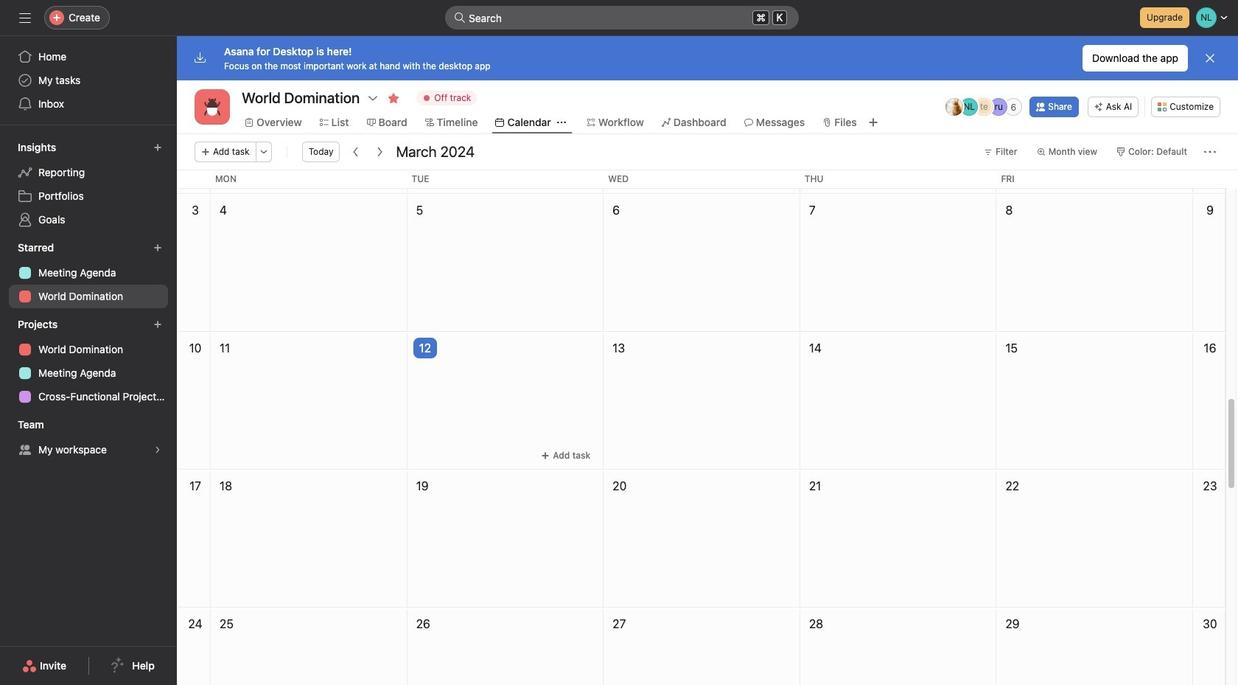 Task type: vqa. For each thing, say whether or not it's contained in the screenshot.
Show options icon
yes



Task type: describe. For each thing, give the bounding box(es) containing it.
remove from starred image
[[388, 92, 400, 104]]

insights element
[[0, 134, 177, 235]]

dismiss image
[[1205, 52, 1217, 64]]

bug image
[[204, 98, 221, 116]]



Task type: locate. For each thing, give the bounding box(es) containing it.
show options image
[[367, 92, 379, 104]]

prominent image
[[454, 12, 466, 24]]

None field
[[445, 6, 799, 29]]

Search tasks, projects, and more text field
[[445, 6, 799, 29]]

hide sidebar image
[[19, 12, 31, 24]]

teams element
[[0, 412, 177, 465]]

tab actions image
[[557, 118, 566, 127]]

previous month image
[[351, 146, 362, 158]]

add tab image
[[868, 117, 880, 128]]

more actions image
[[259, 147, 268, 156]]

starred element
[[0, 235, 177, 311]]

add items to starred image
[[153, 243, 162, 252]]

more actions image
[[1205, 146, 1217, 158]]

next month image
[[374, 146, 386, 158]]

see details, my workspace image
[[153, 445, 162, 454]]

global element
[[0, 36, 177, 125]]

projects element
[[0, 311, 177, 412]]

new project or portfolio image
[[153, 320, 162, 329]]

new insights image
[[153, 143, 162, 152]]



